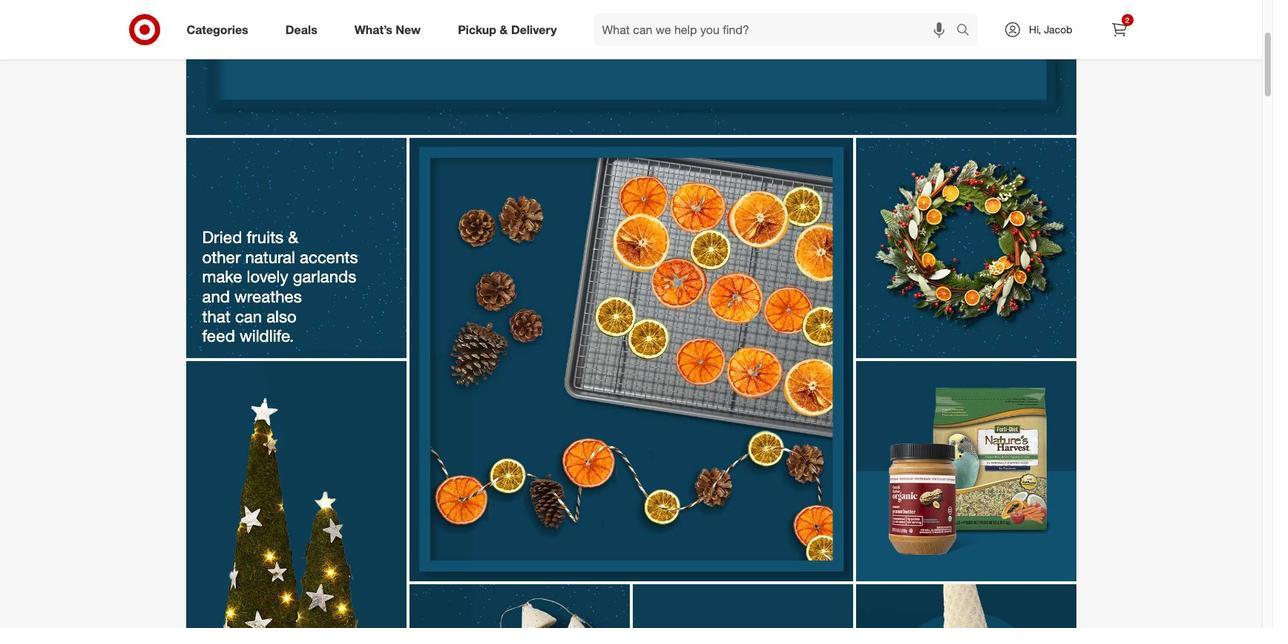 Task type: vqa. For each thing, say whether or not it's contained in the screenshot.
What can we help you find? suggestions appear below Search Box in the top of the page
yes



Task type: describe. For each thing, give the bounding box(es) containing it.
accents
[[300, 247, 358, 267]]

garlands
[[293, 267, 356, 287]]

search
[[950, 23, 986, 38]]

categories link
[[174, 13, 267, 46]]

pickup & delivery link
[[445, 13, 576, 46]]

that can
[[202, 306, 262, 326]]

what's new link
[[342, 13, 439, 46]]

search button
[[950, 13, 986, 49]]

quiet
[[390, 16, 430, 38]]

delivery
[[511, 22, 557, 37]]

feed
[[202, 326, 235, 346]]

from
[[344, 16, 385, 38]]

celebrate
[[710, 16, 784, 38]]

1 horizontal spatial to
[[733, 34, 749, 56]]

0 horizontal spatial to
[[554, 16, 569, 38]]

jacob
[[1044, 23, 1073, 36]]

2
[[1126, 16, 1130, 24]]

new
[[396, 22, 421, 37]]

other
[[202, 247, 241, 267]]

and
[[202, 286, 230, 306]]

gatherings,
[[616, 16, 705, 38]]

pickup & delivery
[[458, 22, 557, 37]]

pickup
[[458, 22, 497, 37]]

dried
[[202, 227, 242, 247]]

hi, jacob
[[1029, 23, 1073, 36]]

contemplation
[[435, 16, 549, 38]]

2 horizontal spatial the
[[789, 16, 814, 38]]

0 horizontal spatial the
[[480, 34, 505, 56]]

days
[[691, 34, 729, 56]]



Task type: locate. For each thing, give the bounding box(es) containing it.
come.
[[754, 34, 803, 56]]

also
[[267, 306, 297, 326]]

to right days
[[733, 34, 749, 56]]

0 horizontal spatial &
[[288, 227, 299, 247]]

the right celebrate
[[789, 16, 814, 38]]

brighter
[[624, 34, 686, 56]]

& right the pickup
[[500, 22, 508, 37]]

What can we help you find? suggestions appear below search field
[[593, 13, 960, 46]]

of
[[459, 34, 475, 56]]

the
[[789, 16, 814, 38], [480, 34, 505, 56], [593, 34, 619, 56]]

categories
[[187, 22, 248, 37]]

2 link
[[1103, 13, 1136, 46]]

deals link
[[273, 13, 336, 46]]

from quiet contemplation to cozy gatherings, celebrate the shortest day of the year—and the brighter days to come.
[[344, 16, 923, 56]]

make
[[202, 267, 242, 287]]

0 vertical spatial &
[[500, 22, 508, 37]]

hi,
[[1029, 23, 1041, 36]]

deals
[[286, 22, 317, 37]]

natural
[[245, 247, 295, 267]]

what's
[[355, 22, 393, 37]]

1 horizontal spatial the
[[593, 34, 619, 56]]

fruits
[[247, 227, 284, 247]]

the left brighter
[[593, 34, 619, 56]]

year—and
[[510, 34, 588, 56]]

dried fruits & other natural accents make lovely garlands and wreathes that can also feed wildlife.
[[202, 227, 363, 346]]

cozy
[[574, 16, 611, 38]]

&
[[500, 22, 508, 37], [288, 227, 299, 247]]

1 horizontal spatial &
[[500, 22, 508, 37]]

to left cozy
[[554, 16, 569, 38]]

wreathes
[[235, 286, 302, 306]]

the right of
[[480, 34, 505, 56]]

& inside dried fruits & other natural accents make lovely garlands and wreathes that can also feed wildlife.
[[288, 227, 299, 247]]

to
[[554, 16, 569, 38], [733, 34, 749, 56]]

1 vertical spatial &
[[288, 227, 299, 247]]

lovely
[[247, 267, 288, 287]]

shortest day
[[819, 16, 918, 38]]

what's new
[[355, 22, 421, 37]]

& right fruits
[[288, 227, 299, 247]]

wildlife.
[[240, 326, 294, 346]]



